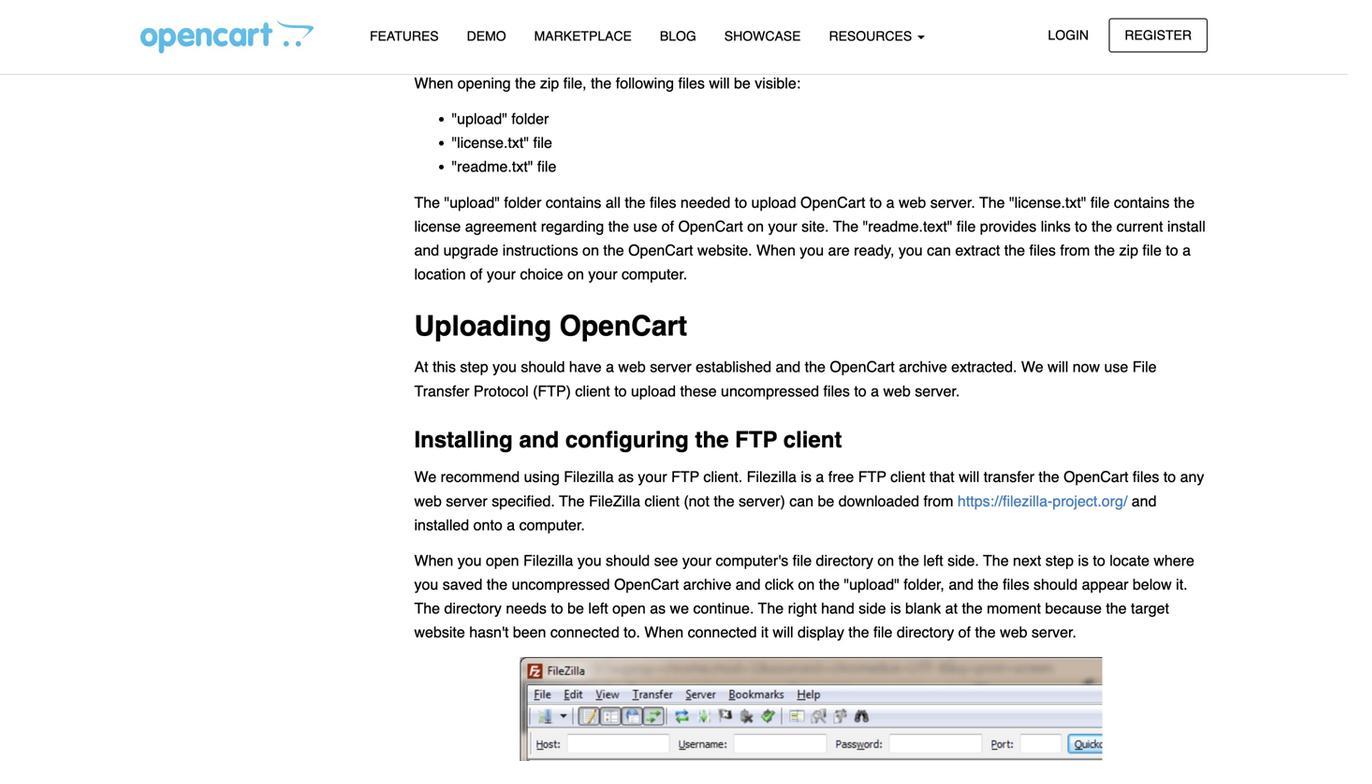Task type: vqa. For each thing, say whether or not it's contained in the screenshot.
the left page
no



Task type: locate. For each thing, give the bounding box(es) containing it.
recommend
[[441, 468, 520, 486]]

free
[[828, 468, 854, 486]]

2 vertical spatial directory
[[897, 624, 954, 641]]

archive up continue.
[[683, 576, 731, 593]]

of
[[662, 218, 674, 235], [470, 265, 483, 283], [958, 624, 971, 641]]

instructions
[[503, 242, 578, 259]]

web
[[1109, 12, 1137, 29], [899, 194, 926, 211], [618, 358, 646, 376], [883, 382, 911, 400], [414, 492, 442, 509], [1000, 624, 1027, 641]]

transfer
[[414, 382, 469, 400]]

will left 'blog'
[[627, 12, 648, 29]]

"license.txt" inside the "upload" folder contains all the files needed to upload opencart to a web server. the "license.txt" file contains the license agreement regarding the use of opencart on your site. the "readme.text" file provides links to the current install and upgrade instructions on the opencart website. when you are ready, you can extract the files from the zip file to a location of your choice on your computer.
[[1009, 194, 1086, 211]]

downloaded inside the we recommend using filezilla as your ftp client. filezilla is a free ftp client that will transfer the opencart files to any web server specified. the filezilla client (not the server) can be downloaded from
[[839, 492, 919, 509]]

your inside the we recommend using filezilla as your ftp client. filezilla is a free ftp client that will transfer the opencart files to any web server specified. the filezilla client (not the server) can be downloaded from
[[638, 468, 667, 486]]

we inside at this step you should have a web server established and the opencart archive extracted. we will now use file transfer protocol (ftp) client to upload these uncompressed files to a web server.
[[1021, 358, 1043, 376]]

computer.
[[622, 265, 687, 283], [519, 516, 585, 533]]

folder up "readme.txt"
[[511, 110, 549, 127]]

the up provides
[[979, 194, 1005, 211]]

as up filezilla
[[618, 468, 634, 486]]

we recommend using filezilla as your ftp client. filezilla is a free ftp client that will transfer the opencart files to any web server specified. the filezilla client (not the server) can be downloaded from
[[414, 468, 1204, 509]]

1 horizontal spatial server
[[650, 358, 691, 376]]

transfer
[[984, 468, 1034, 486]]

should up (ftp)
[[521, 358, 565, 376]]

0 vertical spatial "upload"
[[452, 110, 507, 127]]

is left free
[[801, 468, 812, 486]]

1 connected from the left
[[550, 624, 619, 641]]

from inside the we recommend using filezilla as your ftp client. filezilla is a free ftp client that will transfer the opencart files to any web server specified. the filezilla client (not the server) can be downloaded from
[[923, 492, 953, 509]]

0 vertical spatial should
[[521, 358, 565, 376]]

next
[[1013, 552, 1041, 569]]

the down using on the left of page
[[559, 492, 585, 509]]

1 horizontal spatial computer.
[[622, 265, 687, 283]]

0 vertical spatial uncompressed
[[721, 382, 819, 400]]

computer. down needed
[[622, 265, 687, 283]]

1 horizontal spatial of
[[662, 218, 674, 235]]

opencart inside the we recommend using filezilla as your ftp client. filezilla is a free ftp client that will transfer the opencart files to any web server specified. the filezilla client (not the server) can be downloaded from
[[1064, 468, 1128, 486]]

where
[[1154, 552, 1194, 569]]

you up saved
[[458, 552, 482, 569]]

client
[[575, 382, 610, 400], [783, 427, 842, 452], [890, 468, 925, 486], [645, 492, 680, 509]]

and right project.org/
[[1132, 492, 1157, 509]]

server. right by
[[1141, 12, 1186, 29]]

"license.txt" up links
[[1009, 194, 1086, 211]]

can up accessed
[[1044, 0, 1068, 5]]

client left the that on the bottom
[[890, 468, 925, 486]]

1 vertical spatial step
[[1045, 552, 1074, 569]]

because
[[1045, 600, 1102, 617]]

1 horizontal spatial uncompressed
[[721, 382, 819, 400]]

1 horizontal spatial contains
[[1114, 194, 1170, 211]]

0 horizontal spatial from
[[923, 492, 953, 509]]

directory
[[816, 552, 873, 569], [444, 600, 502, 617], [897, 624, 954, 641]]

2 vertical spatial should
[[1034, 576, 1078, 593]]

so
[[885, 12, 900, 29]]

0 horizontal spatial archive
[[683, 576, 731, 593]]

connected left to.
[[550, 624, 619, 641]]

0 horizontal spatial open
[[486, 552, 519, 569]]

1 horizontal spatial upload
[[751, 194, 796, 211]]

0 horizontal spatial "license.txt"
[[452, 134, 529, 151]]

0 horizontal spatial is
[[801, 468, 812, 486]]

files up free
[[823, 382, 850, 400]]

be up by
[[1072, 0, 1089, 5]]

folder inside "upload" folder "license.txt" file "readme.txt" file
[[511, 110, 549, 127]]

1 horizontal spatial archive
[[832, 12, 880, 29]]

when right website.
[[756, 242, 796, 259]]

appear
[[1082, 576, 1128, 593]]

2 vertical spatial of
[[958, 624, 971, 641]]

ftp up (not at the right bottom of the page
[[671, 468, 699, 486]]

1 vertical spatial should
[[606, 552, 650, 569]]

we
[[1021, 358, 1043, 376], [414, 468, 436, 486]]

1 horizontal spatial from
[[1060, 242, 1090, 259]]

the
[[556, 12, 577, 29], [738, 12, 759, 29], [905, 12, 925, 29], [515, 74, 536, 92], [591, 74, 612, 92], [625, 194, 646, 211], [1174, 194, 1195, 211], [608, 218, 629, 235], [1091, 218, 1112, 235], [603, 242, 624, 259], [1004, 242, 1025, 259], [1094, 242, 1115, 259], [805, 358, 826, 376], [695, 427, 729, 452], [1039, 468, 1059, 486], [714, 492, 734, 509], [898, 552, 919, 569], [487, 576, 507, 593], [819, 576, 840, 593], [978, 576, 999, 593], [962, 600, 983, 617], [1106, 600, 1127, 617], [848, 624, 869, 641], [975, 624, 996, 641]]

1 horizontal spatial ftp
[[735, 427, 777, 452]]

will left now
[[1048, 358, 1068, 376]]

to.
[[624, 624, 640, 641]]

it
[[761, 624, 768, 641]]

uncompressed up needs
[[512, 576, 610, 593]]

2 horizontal spatial directory
[[897, 624, 954, 641]]

2 horizontal spatial zip
[[1119, 242, 1138, 259]]

we right extracted.
[[1021, 358, 1043, 376]]

0 vertical spatial computer.
[[622, 265, 687, 283]]

when down we
[[644, 624, 684, 641]]

blog
[[660, 29, 696, 44]]

a
[[1097, 12, 1105, 29], [886, 194, 895, 211], [1182, 242, 1191, 259], [606, 358, 614, 376], [871, 382, 879, 400], [816, 468, 824, 486], [507, 516, 515, 533]]

2 horizontal spatial is
[[1078, 552, 1089, 569]]

0 vertical spatial downloaded
[[1093, 0, 1174, 5]]

the up license
[[414, 194, 440, 211]]

"license.txt"
[[452, 134, 529, 151], [1009, 194, 1086, 211]]

directory up hand
[[816, 552, 873, 569]]

you up protocol
[[492, 358, 517, 376]]

archive left extracted.
[[899, 358, 947, 376]]

website.
[[697, 242, 752, 259]]

your left site.
[[768, 218, 797, 235]]

to inside the we recommend using filezilla as your ftp client. filezilla is a free ftp client that will transfer the opencart files to any web server specified. the filezilla client (not the server) can be downloaded from
[[1163, 468, 1176, 486]]

server. down extracted.
[[915, 382, 960, 400]]

this
[[433, 358, 456, 376]]

the left next
[[983, 552, 1009, 569]]

2 vertical spatial "upload"
[[844, 576, 899, 593]]

opencart - open source shopping cart solution image
[[140, 20, 314, 53]]

1 vertical spatial from
[[923, 492, 953, 509]]

archive inside the can be downloaded for free. unzipping the zip file will uncompress the opencart archive so the files can be accessed by a web server.
[[832, 12, 880, 29]]

filezilla for archive
[[523, 552, 573, 569]]

2 horizontal spatial of
[[958, 624, 971, 641]]

will inside the can be downloaded for free. unzipping the zip file will uncompress the opencart archive so the files can be accessed by a web server.
[[627, 12, 648, 29]]

0 horizontal spatial contains
[[546, 194, 601, 211]]

will right the it
[[773, 624, 793, 641]]

"license.txt" up "readme.txt"
[[452, 134, 529, 151]]

0 vertical spatial server
[[650, 358, 691, 376]]

the inside the we recommend using filezilla as your ftp client. filezilla is a free ftp client that will transfer the opencart files to any web server specified. the filezilla client (not the server) can be downloaded from
[[559, 492, 585, 509]]

0 horizontal spatial downloaded
[[839, 492, 919, 509]]

server. inside the can be downloaded for free. unzipping the zip file will uncompress the opencart archive so the files can be accessed by a web server.
[[1141, 12, 1186, 29]]

0 vertical spatial zip
[[581, 12, 600, 29]]

can right server)
[[789, 492, 814, 509]]

opencart inside when you open filezilla you should see your computer's file directory on the left side. the next step is to locate where you saved the uncompressed opencart archive and click on the "upload" folder, and the files should appear below it. the directory needs to be left open as we continue. the right hand side is blank at the moment because the target website hasn't been connected to. when connected it will display the file directory of the web server.
[[614, 576, 679, 593]]

left up folder,
[[923, 552, 943, 569]]

files inside at this step you should have a web server established and the opencart archive extracted. we will now use file transfer protocol (ftp) client to upload these uncompressed files to a web server.
[[823, 382, 850, 400]]

on up side
[[877, 552, 894, 569]]

0 horizontal spatial computer.
[[519, 516, 585, 533]]

install
[[1167, 218, 1206, 235]]

"upload"
[[452, 110, 507, 127], [444, 194, 500, 211], [844, 576, 899, 593]]

1 vertical spatial downloaded
[[839, 492, 919, 509]]

we
[[670, 600, 689, 617]]

directory down saved
[[444, 600, 502, 617]]

be
[[1072, 0, 1089, 5], [989, 12, 1005, 29], [734, 74, 751, 92], [818, 492, 834, 509], [567, 600, 584, 617]]

0 horizontal spatial server
[[446, 492, 487, 509]]

zip down current
[[1119, 242, 1138, 259]]

0 vertical spatial archive
[[832, 12, 880, 29]]

from down links
[[1060, 242, 1090, 259]]

archive inside at this step you should have a web server established and the opencart archive extracted. we will now use file transfer protocol (ftp) client to upload these uncompressed files to a web server.
[[899, 358, 947, 376]]

below
[[1133, 576, 1172, 593]]

when down installed
[[414, 552, 453, 569]]

by
[[1077, 12, 1093, 29]]

archive for so
[[832, 12, 880, 29]]

1 horizontal spatial connected
[[688, 624, 757, 641]]

contains up current
[[1114, 194, 1170, 211]]

step right "this"
[[460, 358, 488, 376]]

open down onto
[[486, 552, 519, 569]]

1 horizontal spatial "license.txt"
[[1009, 194, 1086, 211]]

0 vertical spatial we
[[1021, 358, 1043, 376]]

open up to.
[[612, 600, 646, 617]]

can left extract
[[927, 242, 951, 259]]

1 vertical spatial "license.txt"
[[1009, 194, 1086, 211]]

2 vertical spatial zip
[[1119, 242, 1138, 259]]

0 horizontal spatial step
[[460, 358, 488, 376]]

on
[[747, 218, 764, 235], [582, 242, 599, 259], [567, 265, 584, 283], [877, 552, 894, 569], [798, 576, 815, 593]]

is up appear
[[1078, 552, 1089, 569]]

0 vertical spatial use
[[633, 218, 657, 235]]

archive for extracted.
[[899, 358, 947, 376]]

directory down blank
[[897, 624, 954, 641]]

uncompressed
[[721, 382, 819, 400], [512, 576, 610, 593]]

0 horizontal spatial zip
[[540, 74, 559, 92]]

0 horizontal spatial directory
[[444, 600, 502, 617]]

upload inside at this step you should have a web server established and the opencart archive extracted. we will now use file transfer protocol (ftp) client to upload these uncompressed files to a web server.
[[631, 382, 676, 400]]

1 vertical spatial directory
[[444, 600, 502, 617]]

provides
[[980, 218, 1037, 235]]

1 vertical spatial archive
[[899, 358, 947, 376]]

ftp
[[735, 427, 777, 452], [671, 468, 699, 486], [858, 468, 886, 486]]

"upload" down opening
[[452, 110, 507, 127]]

upload left these
[[631, 382, 676, 400]]

links
[[1041, 218, 1071, 235]]

contains
[[546, 194, 601, 211], [1114, 194, 1170, 211]]

should inside at this step you should have a web server established and the opencart archive extracted. we will now use file transfer protocol (ftp) client to upload these uncompressed files to a web server.
[[521, 358, 565, 376]]

be down free
[[818, 492, 834, 509]]

0 horizontal spatial ftp
[[671, 468, 699, 486]]

1 vertical spatial computer.
[[519, 516, 585, 533]]

zip up file,
[[581, 12, 600, 29]]

the inside at this step you should have a web server established and the opencart archive extracted. we will now use file transfer protocol (ftp) client to upload these uncompressed files to a web server.
[[805, 358, 826, 376]]

folder up agreement
[[504, 194, 541, 211]]

1 horizontal spatial use
[[1104, 358, 1128, 376]]

1 vertical spatial "upload"
[[444, 194, 500, 211]]

your right see on the bottom
[[682, 552, 711, 569]]

https://filezilla-project.org/ link
[[958, 492, 1127, 509]]

uncompressed down established
[[721, 382, 819, 400]]

use
[[633, 218, 657, 235], [1104, 358, 1128, 376]]

1 horizontal spatial step
[[1045, 552, 1074, 569]]

from
[[1060, 242, 1090, 259], [923, 492, 953, 509]]

from down the that on the bottom
[[923, 492, 953, 509]]

these
[[680, 382, 717, 400]]

connected down continue.
[[688, 624, 757, 641]]

computer. inside and installed onto a computer.
[[519, 516, 585, 533]]

use right "regarding"
[[633, 218, 657, 235]]

uploading
[[414, 310, 552, 342]]

connected
[[550, 624, 619, 641], [688, 624, 757, 641]]

demo link
[[453, 20, 520, 53]]

when inside the "upload" folder contains all the files needed to upload opencart to a web server. the "license.txt" file contains the license agreement regarding the use of opencart on your site. the "readme.text" file provides links to the current install and upgrade instructions on the opencart website. when you are ready, you can extract the files from the zip file to a location of your choice on your computer.
[[756, 242, 796, 259]]

"upload" inside when you open filezilla you should see your computer's file directory on the left side. the next step is to locate where you saved the uncompressed opencart archive and click on the "upload" folder, and the files should appear below it. the directory needs to be left open as we continue. the right hand side is blank at the moment because the target website hasn't been connected to. when connected it will display the file directory of the web server.
[[844, 576, 899, 593]]

to
[[735, 194, 747, 211], [870, 194, 882, 211], [1075, 218, 1087, 235], [1166, 242, 1178, 259], [614, 382, 627, 400], [854, 382, 867, 400], [1163, 468, 1176, 486], [1093, 552, 1105, 569], [551, 600, 563, 617]]

1 vertical spatial upload
[[631, 382, 676, 400]]

2 connected from the left
[[688, 624, 757, 641]]

as inside the we recommend using filezilla as your ftp client. filezilla is a free ftp client that will transfer the opencart files to any web server specified. the filezilla client (not the server) can be downloaded from
[[618, 468, 634, 486]]

1 vertical spatial open
[[612, 600, 646, 617]]

upload
[[751, 194, 796, 211], [631, 382, 676, 400]]

site.
[[801, 218, 829, 235]]

0 horizontal spatial use
[[633, 218, 657, 235]]

client up free
[[783, 427, 842, 452]]

filezilla for client
[[564, 468, 614, 486]]

left
[[923, 552, 943, 569], [588, 600, 608, 617]]

server. inside when you open filezilla you should see your computer's file directory on the left side. the next step is to locate where you saved the uncompressed opencart archive and click on the "upload" folder, and the files should appear below it. the directory needs to be left open as we continue. the right hand side is blank at the moment because the target website hasn't been connected to. when connected it will display the file directory of the web server.
[[1032, 624, 1077, 641]]

1 vertical spatial server
[[446, 492, 487, 509]]

1 vertical spatial folder
[[504, 194, 541, 211]]

files right so
[[930, 12, 956, 29]]

0 vertical spatial as
[[618, 468, 634, 486]]

0 horizontal spatial uncompressed
[[512, 576, 610, 593]]

1 vertical spatial zip
[[540, 74, 559, 92]]

server.
[[1141, 12, 1186, 29], [930, 194, 975, 211], [915, 382, 960, 400], [1032, 624, 1077, 641]]

web inside when you open filezilla you should see your computer's file directory on the left side. the next step is to locate where you saved the uncompressed opencart archive and click on the "upload" folder, and the files should appear below it. the directory needs to be left open as we continue. the right hand side is blank at the moment because the target website hasn't been connected to. when connected it will display the file directory of the web server.
[[1000, 624, 1027, 641]]

ready,
[[854, 242, 894, 259]]

1 horizontal spatial downloaded
[[1093, 0, 1174, 5]]

0 horizontal spatial should
[[521, 358, 565, 376]]

"upload" up agreement
[[444, 194, 500, 211]]

1 vertical spatial uncompressed
[[512, 576, 610, 593]]

your
[[768, 218, 797, 235], [487, 265, 516, 283], [588, 265, 617, 283], [638, 468, 667, 486], [682, 552, 711, 569]]

0 vertical spatial from
[[1060, 242, 1090, 259]]

files
[[930, 12, 956, 29], [678, 74, 705, 92], [650, 194, 676, 211], [1029, 242, 1056, 259], [823, 382, 850, 400], [1133, 468, 1159, 486], [1003, 576, 1029, 593]]

the "upload" folder contains all the files needed to upload opencart to a web server. the "license.txt" file contains the license agreement regarding the use of opencart on your site. the "readme.text" file provides links to the current install and upgrade instructions on the opencart website. when you are ready, you can extract the files from the zip file to a location of your choice on your computer.
[[414, 194, 1206, 283]]

0 horizontal spatial connected
[[550, 624, 619, 641]]

step
[[460, 358, 488, 376], [1045, 552, 1074, 569]]

downloaded
[[1093, 0, 1174, 5], [839, 492, 919, 509]]

filezilla up server)
[[747, 468, 797, 486]]

be left visible:
[[734, 74, 751, 92]]

2 vertical spatial is
[[890, 600, 901, 617]]

server down recommend
[[446, 492, 487, 509]]

filezilla inside when you open filezilla you should see your computer's file directory on the left side. the next step is to locate where you saved the uncompressed opencart archive and click on the "upload" folder, and the files should appear below it. the directory needs to be left open as we continue. the right hand side is blank at the moment because the target website hasn't been connected to. when connected it will display the file directory of the web server.
[[523, 552, 573, 569]]

1 vertical spatial left
[[588, 600, 608, 617]]

files inside the can be downloaded for free. unzipping the zip file will uncompress the opencart archive so the files can be accessed by a web server.
[[930, 12, 956, 29]]

use left file
[[1104, 358, 1128, 376]]

0 vertical spatial left
[[923, 552, 943, 569]]

0 horizontal spatial of
[[470, 265, 483, 283]]

downloaded up register
[[1093, 0, 1174, 5]]

0 vertical spatial step
[[460, 358, 488, 376]]

you inside at this step you should have a web server established and the opencart archive extracted. we will now use file transfer protocol (ftp) client to upload these uncompressed files to a web server.
[[492, 358, 517, 376]]

server)
[[739, 492, 785, 509]]

your down installing and configuring the ftp client
[[638, 468, 667, 486]]

when left opening
[[414, 74, 453, 92]]

1 vertical spatial use
[[1104, 358, 1128, 376]]

1 horizontal spatial we
[[1021, 358, 1043, 376]]

can inside the "upload" folder contains all the files needed to upload opencart to a web server. the "license.txt" file contains the license agreement regarding the use of opencart on your site. the "readme.text" file provides links to the current install and upgrade instructions on the opencart website. when you are ready, you can extract the files from the zip file to a location of your choice on your computer.
[[927, 242, 951, 259]]

your inside when you open filezilla you should see your computer's file directory on the left side. the next step is to locate where you saved the uncompressed opencart archive and click on the "upload" folder, and the files should appear below it. the directory needs to be left open as we continue. the right hand side is blank at the moment because the target website hasn't been connected to. when connected it will display the file directory of the web server.
[[682, 552, 711, 569]]

server inside at this step you should have a web server established and the opencart archive extracted. we will now use file transfer protocol (ftp) client to upload these uncompressed files to a web server.
[[650, 358, 691, 376]]

contains up "regarding"
[[546, 194, 601, 211]]

side
[[859, 600, 886, 617]]

onto
[[473, 516, 503, 533]]

showcase link
[[710, 20, 815, 53]]

archive
[[832, 12, 880, 29], [899, 358, 947, 376], [683, 576, 731, 593]]

established
[[696, 358, 771, 376]]

1 contains from the left
[[546, 194, 601, 211]]

the
[[414, 194, 440, 211], [979, 194, 1005, 211], [833, 218, 859, 235], [559, 492, 585, 509], [983, 552, 1009, 569], [414, 600, 440, 617], [758, 600, 784, 617]]

1 vertical spatial of
[[470, 265, 483, 283]]

0 vertical spatial folder
[[511, 110, 549, 127]]

computer. inside the "upload" folder contains all the files needed to upload opencart to a web server. the "license.txt" file contains the license agreement regarding the use of opencart on your site. the "readme.text" file provides links to the current install and upgrade instructions on the opencart website. when you are ready, you can extract the files from the zip file to a location of your choice on your computer.
[[622, 265, 687, 283]]

"license.txt" inside "upload" folder "license.txt" file "readme.txt" file
[[452, 134, 529, 151]]

0 vertical spatial is
[[801, 468, 812, 486]]

from inside the "upload" folder contains all the files needed to upload opencart to a web server. the "license.txt" file contains the license agreement regarding the use of opencart on your site. the "readme.text" file provides links to the current install and upgrade instructions on the opencart website. when you are ready, you can extract the files from the zip file to a location of your choice on your computer.
[[1060, 242, 1090, 259]]

(ftp)
[[533, 382, 571, 400]]

0 vertical spatial directory
[[816, 552, 873, 569]]

1 vertical spatial as
[[650, 600, 666, 617]]

server. up '"readme.text"'
[[930, 194, 975, 211]]

and up using on the left of page
[[519, 427, 559, 452]]

as inside when you open filezilla you should see your computer's file directory on the left side. the next step is to locate where you saved the uncompressed opencart archive and click on the "upload" folder, and the files should appear below it. the directory needs to be left open as we continue. the right hand side is blank at the moment because the target website hasn't been connected to. when connected it will display the file directory of the web server.
[[650, 600, 666, 617]]

we inside the we recommend using filezilla as your ftp client. filezilla is a free ftp client that will transfer the opencart files to any web server specified. the filezilla client (not the server) can be downloaded from
[[414, 468, 436, 486]]

upload right needed
[[751, 194, 796, 211]]

filezilla
[[589, 492, 640, 509]]

1 horizontal spatial directory
[[816, 552, 873, 569]]

step right next
[[1045, 552, 1074, 569]]

and right established
[[776, 358, 801, 376]]

0 vertical spatial "license.txt"
[[452, 134, 529, 151]]

and down license
[[414, 242, 439, 259]]

downloaded down free
[[839, 492, 919, 509]]

be right needs
[[567, 600, 584, 617]]

"upload" inside the "upload" folder contains all the files needed to upload opencart to a web server. the "license.txt" file contains the license agreement regarding the use of opencart on your site. the "readme.text" file provides links to the current install and upgrade instructions on the opencart website. when you are ready, you can extract the files from the zip file to a location of your choice on your computer.
[[444, 194, 500, 211]]

2 vertical spatial archive
[[683, 576, 731, 593]]

file inside the can be downloaded for free. unzipping the zip file will uncompress the opencart archive so the files can be accessed by a web server.
[[604, 12, 623, 29]]

server. inside the "upload" folder contains all the files needed to upload opencart to a web server. the "license.txt" file contains the license agreement regarding the use of opencart on your site. the "readme.text" file provides links to the current install and upgrade instructions on the opencart website. when you are ready, you can extract the files from the zip file to a location of your choice on your computer.
[[930, 194, 975, 211]]

1 horizontal spatial as
[[650, 600, 666, 617]]

0 horizontal spatial as
[[618, 468, 634, 486]]

zip left file,
[[540, 74, 559, 92]]

server up these
[[650, 358, 691, 376]]

when you open filezilla you should see your computer's file directory on the left side. the next step is to locate where you saved the uncompressed opencart archive and click on the "upload" folder, and the files should appear below it. the directory needs to be left open as we continue. the right hand side is blank at the moment because the target website hasn't been connected to. when connected it will display the file directory of the web server.
[[414, 552, 1194, 641]]

1 vertical spatial we
[[414, 468, 436, 486]]

be inside when you open filezilla you should see your computer's file directory on the left side. the next step is to locate where you saved the uncompressed opencart archive and click on the "upload" folder, and the files should appear below it. the directory needs to be left open as we continue. the right hand side is blank at the moment because the target website hasn't been connected to. when connected it will display the file directory of the web server.
[[567, 600, 584, 617]]

will right the that on the bottom
[[959, 468, 979, 486]]

zip inside the "upload" folder contains all the files needed to upload opencart to a web server. the "license.txt" file contains the license agreement regarding the use of opencart on your site. the "readme.text" file provides links to the current install and upgrade instructions on the opencart website. when you are ready, you can extract the files from the zip file to a location of your choice on your computer.
[[1119, 242, 1138, 259]]

0 vertical spatial upload
[[751, 194, 796, 211]]

1 horizontal spatial zip
[[581, 12, 600, 29]]

archive left so
[[832, 12, 880, 29]]

0 vertical spatial open
[[486, 552, 519, 569]]

2 horizontal spatial archive
[[899, 358, 947, 376]]

it.
[[1176, 576, 1188, 593]]

you down filezilla
[[577, 552, 602, 569]]

at
[[414, 358, 428, 376]]

1 horizontal spatial is
[[890, 600, 901, 617]]

open
[[486, 552, 519, 569], [612, 600, 646, 617]]

0 horizontal spatial upload
[[631, 382, 676, 400]]

agreement
[[465, 218, 537, 235]]

"upload" inside "upload" folder "license.txt" file "readme.txt" file
[[452, 110, 507, 127]]

"upload" up side
[[844, 576, 899, 593]]

is
[[801, 468, 812, 486], [1078, 552, 1089, 569], [890, 600, 901, 617]]

register link
[[1109, 18, 1208, 52]]

0 horizontal spatial we
[[414, 468, 436, 486]]

been
[[513, 624, 546, 641]]

0 horizontal spatial left
[[588, 600, 608, 617]]

is right side
[[890, 600, 901, 617]]



Task type: describe. For each thing, give the bounding box(es) containing it.
specified.
[[492, 492, 555, 509]]

marketplace
[[534, 29, 632, 44]]

project.org/
[[1052, 492, 1127, 509]]

right
[[788, 600, 817, 617]]

opening
[[458, 74, 511, 92]]

of inside when you open filezilla you should see your computer's file directory on the left side. the next step is to locate where you saved the uncompressed opencart archive and click on the "upload" folder, and the files should appear below it. the directory needs to be left open as we continue. the right hand side is blank at the moment because the target website hasn't been connected to. when connected it will display the file directory of the web server.
[[958, 624, 971, 641]]

use inside the "upload" folder contains all the files needed to upload opencart to a web server. the "license.txt" file contains the license agreement regarding the use of opencart on your site. the "readme.text" file provides links to the current install and upgrade instructions on the opencart website. when you are ready, you can extract the files from the zip file to a location of your choice on your computer.
[[633, 218, 657, 235]]

showcase
[[724, 29, 801, 44]]

zip inside the can be downloaded for free. unzipping the zip file will uncompress the opencart archive so the files can be accessed by a web server.
[[581, 12, 600, 29]]

are
[[828, 242, 850, 259]]

configuring
[[565, 427, 689, 452]]

license
[[414, 218, 461, 235]]

free.
[[451, 12, 481, 29]]

see
[[654, 552, 678, 569]]

1 horizontal spatial left
[[923, 552, 943, 569]]

can be downloaded for free. unzipping the zip file will uncompress the opencart archive so the files can be accessed by a web server. alert
[[414, 0, 1208, 48]]

resources link
[[815, 20, 939, 53]]

the up 'are'
[[833, 218, 859, 235]]

hasn't
[[469, 624, 509, 641]]

step inside at this step you should have a web server established and the opencart archive extracted. we will now use file transfer protocol (ftp) client to upload these uncompressed files to a web server.
[[460, 358, 488, 376]]

login
[[1048, 28, 1089, 43]]

upgrade
[[443, 242, 498, 259]]

your down upgrade
[[487, 265, 516, 283]]

a inside the we recommend using filezilla as your ftp client. filezilla is a free ftp client that will transfer the opencart files to any web server specified. the filezilla client (not the server) can be downloaded from
[[816, 468, 824, 486]]

using
[[524, 468, 560, 486]]

blog link
[[646, 20, 710, 53]]

can be downloaded for free. unzipping the zip file will uncompress the opencart archive so the files can be accessed by a web server.
[[429, 0, 1186, 29]]

for
[[429, 12, 447, 29]]

click
[[765, 576, 794, 593]]

will inside when you open filezilla you should see your computer's file directory on the left side. the next step is to locate where you saved the uncompressed opencart archive and click on the "upload" folder, and the files should appear below it. the directory needs to be left open as we continue. the right hand side is blank at the moment because the target website hasn't been connected to. when connected it will display the file directory of the web server.
[[773, 624, 793, 641]]

be inside the we recommend using filezilla as your ftp client. filezilla is a free ftp client that will transfer the opencart files to any web server specified. the filezilla client (not the server) can be downloaded from
[[818, 492, 834, 509]]

uploading opencart
[[414, 310, 687, 342]]

2 contains from the left
[[1114, 194, 1170, 211]]

installed
[[414, 516, 469, 533]]

you down '"readme.text"'
[[899, 242, 923, 259]]

files right following
[[678, 74, 705, 92]]

upload inside the "upload" folder contains all the files needed to upload opencart to a web server. the "license.txt" file contains the license agreement regarding the use of opencart on your site. the "readme.text" file provides links to the current install and upgrade instructions on the opencart website. when you are ready, you can extract the files from the zip file to a location of your choice on your computer.
[[751, 194, 796, 211]]

on right choice
[[567, 265, 584, 283]]

and inside at this step you should have a web server established and the opencart archive extracted. we will now use file transfer protocol (ftp) client to upload these uncompressed files to a web server.
[[776, 358, 801, 376]]

folder inside the "upload" folder contains all the files needed to upload opencart to a web server. the "license.txt" file contains the license agreement regarding the use of opencart on your site. the "readme.text" file provides links to the current install and upgrade instructions on the opencart website. when you are ready, you can extract the files from the zip file to a location of your choice on your computer.
[[504, 194, 541, 211]]

computer's
[[716, 552, 788, 569]]

needs
[[506, 600, 547, 617]]

will inside the we recommend using filezilla as your ftp client. filezilla is a free ftp client that will transfer the opencart files to any web server specified. the filezilla client (not the server) can be downloaded from
[[959, 468, 979, 486]]

website
[[414, 624, 465, 641]]

locate
[[1110, 552, 1149, 569]]

side.
[[947, 552, 979, 569]]

1 horizontal spatial should
[[606, 552, 650, 569]]

client left (not at the right bottom of the page
[[645, 492, 680, 509]]

you left saved
[[414, 576, 438, 593]]

all
[[606, 194, 621, 211]]

blank
[[905, 600, 941, 617]]

login link
[[1032, 18, 1105, 52]]

0 vertical spatial of
[[662, 218, 674, 235]]

step inside when you open filezilla you should see your computer's file directory on the left side. the next step is to locate where you saved the uncompressed opencart archive and click on the "upload" folder, and the files should appear below it. the directory needs to be left open as we continue. the right hand side is blank at the moment because the target website hasn't been connected to. when connected it will display the file directory of the web server.
[[1045, 552, 1074, 569]]

a inside and installed onto a computer.
[[507, 516, 515, 533]]

server inside the we recommend using filezilla as your ftp client. filezilla is a free ftp client that will transfer the opencart files to any web server specified. the filezilla client (not the server) can be downloaded from
[[446, 492, 487, 509]]

hand
[[821, 600, 854, 617]]

current
[[1116, 218, 1163, 235]]

and inside the "upload" folder contains all the files needed to upload opencart to a web server. the "license.txt" file contains the license agreement regarding the use of opencart on your site. the "readme.text" file provides links to the current install and upgrade instructions on the opencart website. when you are ready, you can extract the files from the zip file to a location of your choice on your computer.
[[414, 242, 439, 259]]

and down side.
[[949, 576, 974, 593]]

1 horizontal spatial open
[[612, 600, 646, 617]]

at this step you should have a web server established and the opencart archive extracted. we will now use file transfer protocol (ftp) client to upload these uncompressed files to a web server.
[[414, 358, 1157, 400]]

the up the it
[[758, 600, 784, 617]]

files inside the we recommend using filezilla as your ftp client. filezilla is a free ftp client that will transfer the opencart files to any web server specified. the filezilla client (not the server) can be downloaded from
[[1133, 468, 1159, 486]]

1 vertical spatial is
[[1078, 552, 1089, 569]]

file
[[1132, 358, 1157, 376]]

following
[[616, 74, 674, 92]]

regarding
[[541, 218, 604, 235]]

filezilla disconnect image
[[519, 656, 1103, 761]]

(not
[[684, 492, 709, 509]]

uncompress
[[652, 12, 734, 29]]

folder,
[[904, 576, 944, 593]]

display
[[798, 624, 844, 641]]

https://filezilla-
[[958, 492, 1052, 509]]

features
[[370, 29, 439, 44]]

register
[[1125, 28, 1192, 43]]

saved
[[443, 576, 483, 593]]

a inside the can be downloaded for free. unzipping the zip file will uncompress the opencart archive so the files can be accessed by a web server.
[[1097, 12, 1105, 29]]

now
[[1073, 358, 1100, 376]]

installing
[[414, 427, 513, 452]]

files left needed
[[650, 194, 676, 211]]

on up the right
[[798, 576, 815, 593]]

extract
[[955, 242, 1000, 259]]

be left accessed
[[989, 12, 1005, 29]]

client inside at this step you should have a web server established and the opencart archive extracted. we will now use file transfer protocol (ftp) client to upload these uncompressed files to a web server.
[[575, 382, 610, 400]]

web inside the "upload" folder contains all the files needed to upload opencart to a web server. the "license.txt" file contains the license agreement regarding the use of opencart on your site. the "readme.text" file provides links to the current install and upgrade instructions on the opencart website. when you are ready, you can extract the files from the zip file to a location of your choice on your computer.
[[899, 194, 926, 211]]

will left visible:
[[709, 74, 730, 92]]

your down "regarding"
[[588, 265, 617, 283]]

and installed onto a computer.
[[414, 492, 1157, 533]]

when opening the zip file, the following files will be visible:
[[414, 74, 801, 92]]

moment
[[987, 600, 1041, 617]]

2 horizontal spatial should
[[1034, 576, 1078, 593]]

features link
[[356, 20, 453, 53]]

opencart inside the can be downloaded for free. unzipping the zip file will uncompress the opencart archive so the files can be accessed by a web server.
[[763, 12, 828, 29]]

protocol
[[474, 382, 529, 400]]

location
[[414, 265, 466, 283]]

on up website.
[[747, 218, 764, 235]]

files inside when you open filezilla you should see your computer's file directory on the left side. the next step is to locate where you saved the uncompressed opencart archive and click on the "upload" folder, and the files should appear below it. the directory needs to be left open as we continue. the right hand side is blank at the moment because the target website hasn't been connected to. when connected it will display the file directory of the web server.
[[1003, 576, 1029, 593]]

2 horizontal spatial ftp
[[858, 468, 886, 486]]

the up the website
[[414, 600, 440, 617]]

resources
[[829, 29, 916, 44]]

target
[[1131, 600, 1169, 617]]

any
[[1180, 468, 1204, 486]]

extracted.
[[951, 358, 1017, 376]]

and inside and installed onto a computer.
[[1132, 492, 1157, 509]]

can left accessed
[[960, 12, 985, 29]]

will inside at this step you should have a web server established and the opencart archive extracted. we will now use file transfer protocol (ftp) client to upload these uncompressed files to a web server.
[[1048, 358, 1068, 376]]

needed
[[680, 194, 730, 211]]

web inside the we recommend using filezilla as your ftp client. filezilla is a free ftp client that will transfer the opencart files to any web server specified. the filezilla client (not the server) can be downloaded from
[[414, 492, 442, 509]]

downloaded inside the can be downloaded for free. unzipping the zip file will uncompress the opencart archive so the files can be accessed by a web server.
[[1093, 0, 1174, 5]]

installing and configuring the ftp client
[[414, 427, 842, 452]]

accessed
[[1009, 12, 1073, 29]]

files down links
[[1029, 242, 1056, 259]]

"upload" folder "license.txt" file "readme.txt" file
[[452, 110, 556, 175]]

opencart inside at this step you should have a web server established and the opencart archive extracted. we will now use file transfer protocol (ftp) client to upload these uncompressed files to a web server.
[[830, 358, 895, 376]]

is inside the we recommend using filezilla as your ftp client. filezilla is a free ftp client that will transfer the opencart files to any web server specified. the filezilla client (not the server) can be downloaded from
[[801, 468, 812, 486]]

have
[[569, 358, 602, 376]]

you down site.
[[800, 242, 824, 259]]

use inside at this step you should have a web server established and the opencart archive extracted. we will now use file transfer protocol (ftp) client to upload these uncompressed files to a web server.
[[1104, 358, 1128, 376]]

archive inside when you open filezilla you should see your computer's file directory on the left side. the next step is to locate where you saved the uncompressed opencart archive and click on the "upload" folder, and the files should appear below it. the directory needs to be left open as we continue. the right hand side is blank at the moment because the target website hasn't been connected to. when connected it will display the file directory of the web server.
[[683, 576, 731, 593]]

continue.
[[693, 600, 754, 617]]

and down computer's
[[736, 576, 761, 593]]

marketplace link
[[520, 20, 646, 53]]

web inside the can be downloaded for free. unzipping the zip file will uncompress the opencart archive so the files can be accessed by a web server.
[[1109, 12, 1137, 29]]

server. inside at this step you should have a web server established and the opencart archive extracted. we will now use file transfer protocol (ftp) client to upload these uncompressed files to a web server.
[[915, 382, 960, 400]]

uncompressed inside at this step you should have a web server established and the opencart archive extracted. we will now use file transfer protocol (ftp) client to upload these uncompressed files to a web server.
[[721, 382, 819, 400]]

uncompressed inside when you open filezilla you should see your computer's file directory on the left side. the next step is to locate where you saved the uncompressed opencart archive and click on the "upload" folder, and the files should appear below it. the directory needs to be left open as we continue. the right hand side is blank at the moment because the target website hasn't been connected to. when connected it will display the file directory of the web server.
[[512, 576, 610, 593]]

that
[[930, 468, 955, 486]]

on down "regarding"
[[582, 242, 599, 259]]

can inside the we recommend using filezilla as your ftp client. filezilla is a free ftp client that will transfer the opencart files to any web server specified. the filezilla client (not the server) can be downloaded from
[[789, 492, 814, 509]]

client.
[[703, 468, 743, 486]]

choice
[[520, 265, 563, 283]]

demo
[[467, 29, 506, 44]]



